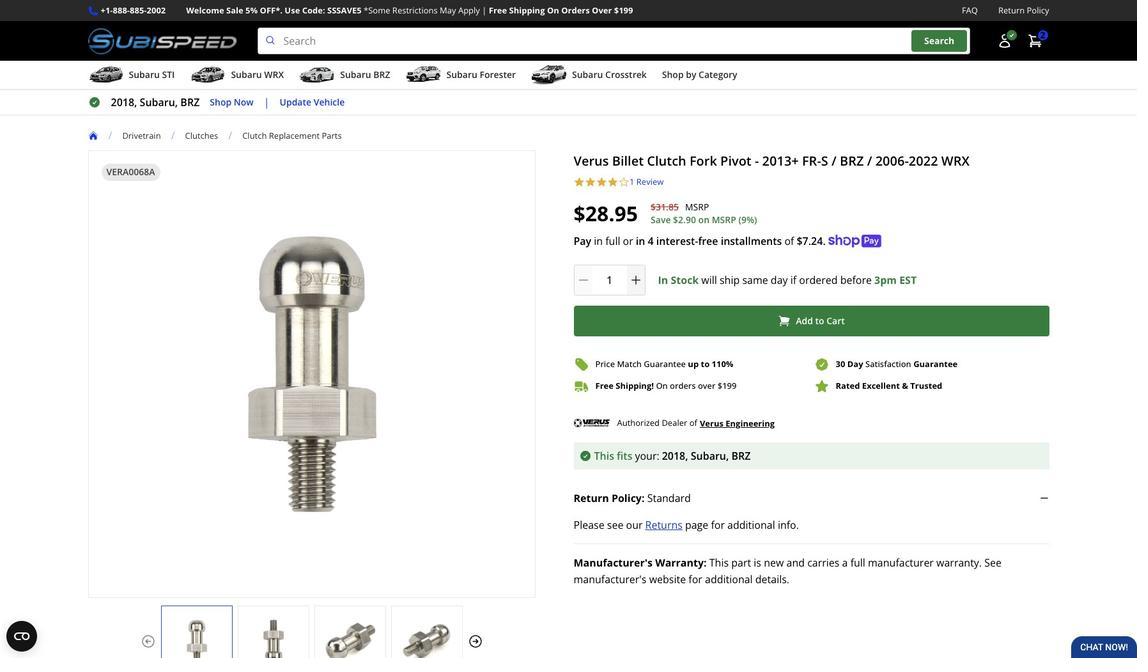 Task type: vqa. For each thing, say whether or not it's contained in the screenshot.
the right Subaru,
yes



Task type: describe. For each thing, give the bounding box(es) containing it.
brz down a subaru wrx thumbnail image
[[181, 95, 200, 109]]

verus engineering image
[[574, 414, 610, 432]]

1 vertical spatial on
[[656, 380, 668, 391]]

satisfaction
[[866, 358, 912, 370]]

2
[[1041, 29, 1046, 41]]

website
[[650, 572, 686, 586]]

885-
[[130, 4, 147, 16]]

search input field
[[258, 28, 971, 54]]

3 vera0068a verus billet clutch fork pivot - 2015-2018 wrx / 2013+ fr-s / brz / 86, image from the left
[[315, 619, 385, 658]]

details.
[[756, 572, 790, 586]]

vehicle
[[314, 96, 345, 108]]

before
[[841, 273, 872, 287]]

increment image
[[630, 274, 642, 286]]

0 horizontal spatial verus
[[574, 152, 609, 170]]

part
[[732, 556, 752, 570]]

2 star image from the left
[[596, 177, 608, 188]]

parts
[[322, 130, 342, 141]]

shop for shop now
[[210, 96, 232, 108]]

by
[[686, 69, 697, 81]]

faq link
[[963, 4, 979, 17]]

1 vertical spatial to
[[701, 358, 710, 370]]

0 horizontal spatial on
[[547, 4, 560, 16]]

subaru crosstrek button
[[532, 63, 647, 89]]

shipping
[[509, 4, 545, 16]]

billet
[[613, 152, 644, 170]]

update vehicle button
[[280, 95, 345, 110]]

this for fits
[[595, 449, 615, 463]]

4
[[648, 234, 654, 248]]

return policy
[[999, 4, 1050, 16]]

welcome sale 5% off*. use code: sssave5
[[186, 4, 362, 16]]

now
[[234, 96, 254, 108]]

2013+
[[763, 152, 799, 170]]

subaru for subaru brz
[[340, 69, 371, 81]]

0 horizontal spatial 2018,
[[111, 95, 137, 109]]

add to cart button
[[574, 305, 1050, 336]]

update
[[280, 96, 312, 108]]

update vehicle
[[280, 96, 345, 108]]

+1-888-885-2002
[[101, 4, 166, 16]]

price
[[596, 358, 615, 370]]

2 star image from the left
[[608, 177, 619, 188]]

to inside "button"
[[816, 315, 825, 327]]

drivetrain
[[122, 130, 161, 141]]

search button
[[912, 30, 968, 52]]

pay
[[574, 234, 592, 248]]

manufacturer's warranty:
[[574, 556, 707, 570]]

will
[[702, 273, 718, 287]]

0 horizontal spatial free
[[489, 4, 507, 16]]

search
[[925, 35, 955, 47]]

new
[[764, 556, 784, 570]]

1 vertical spatial wrx
[[942, 152, 970, 170]]

-
[[755, 152, 759, 170]]

2 guarantee from the left
[[914, 358, 958, 370]]

price match guarantee up to 110%
[[596, 358, 734, 370]]

interest-
[[657, 234, 699, 248]]

888-
[[113, 4, 130, 16]]

same
[[743, 273, 769, 287]]

please see our returns page for additional info.
[[574, 518, 799, 532]]

installments
[[721, 234, 783, 248]]

policy:
[[612, 491, 645, 505]]

30
[[836, 358, 846, 370]]

2 button
[[1022, 28, 1050, 54]]

.
[[823, 234, 826, 248]]

verus engineering link
[[700, 416, 775, 430]]

free
[[699, 234, 719, 248]]

a subaru sti thumbnail image image
[[88, 65, 124, 85]]

our
[[627, 518, 643, 532]]

return for return policy
[[999, 4, 1025, 16]]

brz down the "verus engineering" link
[[732, 449, 751, 463]]

1 vera0068a verus billet clutch fork pivot - 2015-2018 wrx / 2013+ fr-s / brz / 86, image from the left
[[162, 619, 232, 658]]

subaru sti button
[[88, 63, 175, 89]]

a subaru forester thumbnail image image
[[406, 65, 442, 85]]

policy
[[1028, 4, 1050, 16]]

subaru crosstrek
[[572, 69, 647, 81]]

a subaru brz thumbnail image image
[[299, 65, 335, 85]]

please
[[574, 518, 605, 532]]

code:
[[302, 4, 325, 16]]

brz right s
[[840, 152, 864, 170]]

clutch replacement parts
[[243, 130, 342, 141]]

1 vertical spatial free
[[596, 380, 614, 391]]

in stock will ship same day if ordered before 3pm est
[[658, 273, 917, 287]]

2 in from the left
[[636, 234, 646, 248]]

subaru brz
[[340, 69, 390, 81]]

for inside this part is new and carries a full manufacturer warranty. see manufacturer's website for additional details.
[[689, 572, 703, 586]]

3pm
[[875, 273, 897, 287]]

authorized dealer of verus engineering
[[618, 417, 775, 429]]

warranty:
[[656, 556, 707, 570]]

home image
[[88, 131, 98, 141]]

1 horizontal spatial $199
[[718, 380, 737, 391]]

rated excellent & trusted
[[836, 380, 943, 391]]

sssave5
[[327, 4, 362, 16]]

cart
[[827, 315, 845, 327]]

day
[[848, 358, 864, 370]]

subaru for subaru wrx
[[231, 69, 262, 81]]

(9%)
[[739, 213, 758, 226]]

subispeed logo image
[[88, 28, 237, 54]]

welcome
[[186, 4, 224, 16]]

a subaru crosstrek thumbnail image image
[[532, 65, 567, 85]]

est
[[900, 273, 917, 287]]

subaru sti
[[129, 69, 175, 81]]

carries
[[808, 556, 840, 570]]

standard
[[648, 491, 691, 505]]

sale
[[226, 4, 243, 16]]

0 horizontal spatial msrp
[[686, 201, 710, 213]]

category
[[699, 69, 738, 81]]

wrx inside dropdown button
[[264, 69, 284, 81]]

0 horizontal spatial clutch
[[243, 130, 267, 141]]

crosstrek
[[606, 69, 647, 81]]

/ right s
[[832, 152, 837, 170]]

go to right image image
[[468, 634, 483, 649]]

over
[[698, 380, 716, 391]]

1 horizontal spatial msrp
[[712, 213, 737, 226]]

1
[[630, 176, 635, 187]]

in
[[658, 273, 669, 287]]



Task type: locate. For each thing, give the bounding box(es) containing it.
star image left empty star icon
[[585, 177, 596, 188]]

None number field
[[574, 265, 646, 295]]

1 star image from the left
[[585, 177, 596, 188]]

orders
[[562, 4, 590, 16]]

s
[[822, 152, 829, 170]]

msrp up on
[[686, 201, 710, 213]]

additional inside this part is new and carries a full manufacturer warranty. see manufacturer's website for additional details.
[[705, 572, 753, 586]]

see
[[985, 556, 1002, 570]]

use
[[285, 4, 300, 16]]

1 star image from the left
[[574, 177, 585, 188]]

subaru inside subaru forester 'dropdown button'
[[447, 69, 478, 81]]

for down warranty:
[[689, 572, 703, 586]]

on left orders on the top
[[547, 4, 560, 16]]

4 subaru from the left
[[447, 69, 478, 81]]

free right apply
[[489, 4, 507, 16]]

faq
[[963, 4, 979, 16]]

forester
[[480, 69, 516, 81]]

2018, right your: at bottom right
[[662, 449, 689, 463]]

subaru inside subaru crosstrek dropdown button
[[572, 69, 603, 81]]

0 horizontal spatial in
[[594, 234, 603, 248]]

on left orders
[[656, 380, 668, 391]]

guarantee up free shipping! on orders over $199
[[644, 358, 686, 370]]

1 guarantee from the left
[[644, 358, 686, 370]]

2018,
[[111, 95, 137, 109], [662, 449, 689, 463]]

0 horizontal spatial shop
[[210, 96, 232, 108]]

off*.
[[260, 4, 283, 16]]

2 vera0068a verus billet clutch fork pivot - 2015-2018 wrx / 2013+ fr-s / brz / 86, image from the left
[[238, 619, 309, 658]]

1 vertical spatial additional
[[705, 572, 753, 586]]

is
[[754, 556, 762, 570]]

subaru up "now"
[[231, 69, 262, 81]]

1 horizontal spatial verus
[[700, 417, 724, 429]]

/ left the 2006-
[[868, 152, 873, 170]]

star image left 1
[[608, 177, 619, 188]]

$28.95
[[574, 199, 638, 227]]

/ for clutch replacement parts
[[229, 129, 232, 143]]

vera0068a verus billet clutch fork pivot - 2015-2018 wrx / 2013+ fr-s / brz / 86, image
[[162, 619, 232, 658], [238, 619, 309, 658], [315, 619, 385, 658], [392, 619, 462, 658]]

in left 4
[[636, 234, 646, 248]]

warranty.
[[937, 556, 982, 570]]

wrx
[[264, 69, 284, 81], [942, 152, 970, 170]]

dealer
[[662, 417, 688, 429]]

save
[[651, 213, 671, 226]]

returns link
[[646, 517, 683, 533]]

return for return policy: standard
[[574, 491, 609, 505]]

0 horizontal spatial wrx
[[264, 69, 284, 81]]

shop left the by
[[662, 69, 684, 81]]

of right dealer
[[690, 417, 698, 429]]

rated
[[836, 380, 861, 391]]

1 horizontal spatial in
[[636, 234, 646, 248]]

free down "price" at the bottom right of page
[[596, 380, 614, 391]]

1 horizontal spatial on
[[656, 380, 668, 391]]

this left fits
[[595, 449, 615, 463]]

guarantee up trusted
[[914, 358, 958, 370]]

/ left clutches
[[171, 129, 175, 143]]

ordered
[[800, 273, 838, 287]]

$199 right "over"
[[718, 380, 737, 391]]

return
[[999, 4, 1025, 16], [574, 491, 609, 505]]

clutches
[[185, 130, 218, 141]]

subaru for subaru sti
[[129, 69, 160, 81]]

1 vertical spatial 2018,
[[662, 449, 689, 463]]

0 horizontal spatial full
[[606, 234, 621, 248]]

0 vertical spatial to
[[816, 315, 825, 327]]

a subaru wrx thumbnail image image
[[190, 65, 226, 85]]

2022
[[909, 152, 939, 170]]

0 horizontal spatial $199
[[615, 4, 634, 16]]

0 vertical spatial of
[[785, 234, 795, 248]]

return policy link
[[999, 4, 1050, 17]]

shop for shop by category
[[662, 69, 684, 81]]

$31.85
[[651, 201, 679, 213]]

returns
[[646, 518, 683, 532]]

0 vertical spatial for
[[711, 518, 725, 532]]

/
[[108, 129, 112, 143], [171, 129, 175, 143], [229, 129, 232, 143], [832, 152, 837, 170], [868, 152, 873, 170]]

|
[[482, 4, 487, 16], [264, 95, 270, 109]]

fits
[[617, 449, 633, 463]]

brz left a subaru forester thumbnail image
[[374, 69, 390, 81]]

| right "now"
[[264, 95, 270, 109]]

may
[[440, 4, 456, 16]]

1 horizontal spatial 2018,
[[662, 449, 689, 463]]

1 vertical spatial of
[[690, 417, 698, 429]]

subaru inside subaru brz dropdown button
[[340, 69, 371, 81]]

0 vertical spatial $199
[[615, 4, 634, 16]]

page
[[686, 518, 709, 532]]

shop inside dropdown button
[[662, 69, 684, 81]]

button image
[[997, 33, 1013, 49]]

1 horizontal spatial wrx
[[942, 152, 970, 170]]

0 horizontal spatial for
[[689, 572, 703, 586]]

1 vertical spatial clutch
[[647, 152, 687, 170]]

2018, down subaru sti dropdown button on the top left of the page
[[111, 95, 137, 109]]

clutch
[[243, 130, 267, 141], [647, 152, 687, 170]]

4 vera0068a verus billet clutch fork pivot - 2015-2018 wrx / 2013+ fr-s / brz / 86, image from the left
[[392, 619, 462, 658]]

wrx up update in the top of the page
[[264, 69, 284, 81]]

star image left empty star icon
[[596, 177, 608, 188]]

shop left "now"
[[210, 96, 232, 108]]

subaru inside subaru wrx dropdown button
[[231, 69, 262, 81]]

verus right dealer
[[700, 417, 724, 429]]

2 subaru from the left
[[231, 69, 262, 81]]

guarantee
[[644, 358, 686, 370], [914, 358, 958, 370]]

star image up $28.95
[[574, 177, 585, 188]]

open widget image
[[6, 621, 37, 652]]

in right pay
[[594, 234, 603, 248]]

on
[[699, 213, 710, 226]]

1 vertical spatial for
[[689, 572, 703, 586]]

5%
[[246, 4, 258, 16]]

1 review link
[[630, 176, 664, 188]]

subaru for subaru crosstrek
[[572, 69, 603, 81]]

0 vertical spatial 2018,
[[111, 95, 137, 109]]

in
[[594, 234, 603, 248], [636, 234, 646, 248]]

ship
[[720, 273, 740, 287]]

shop
[[662, 69, 684, 81], [210, 96, 232, 108]]

info.
[[778, 518, 799, 532]]

additional down part
[[705, 572, 753, 586]]

$199
[[615, 4, 634, 16], [718, 380, 737, 391]]

1 vertical spatial verus
[[700, 417, 724, 429]]

0 vertical spatial additional
[[728, 518, 776, 532]]

0 vertical spatial return
[[999, 4, 1025, 16]]

1 horizontal spatial this
[[710, 556, 729, 570]]

msrp right on
[[712, 213, 737, 226]]

1 horizontal spatial clutch
[[647, 152, 687, 170]]

subaru, down authorized dealer of verus engineering
[[691, 449, 729, 463]]

0 vertical spatial free
[[489, 4, 507, 16]]

subaru for subaru forester
[[447, 69, 478, 81]]

1 horizontal spatial free
[[596, 380, 614, 391]]

full right a
[[851, 556, 866, 570]]

to right add
[[816, 315, 825, 327]]

1 vertical spatial this
[[710, 556, 729, 570]]

1 horizontal spatial guarantee
[[914, 358, 958, 370]]

subaru left sti
[[129, 69, 160, 81]]

0 vertical spatial full
[[606, 234, 621, 248]]

$199 right over
[[615, 4, 634, 16]]

review
[[637, 176, 664, 187]]

/ for clutches
[[171, 129, 175, 143]]

1 horizontal spatial of
[[785, 234, 795, 248]]

orders
[[670, 380, 696, 391]]

authorized
[[618, 417, 660, 429]]

wrx right 2022
[[942, 152, 970, 170]]

subaru left forester
[[447, 69, 478, 81]]

this
[[595, 449, 615, 463], [710, 556, 729, 570]]

shop now
[[210, 96, 254, 108]]

0 horizontal spatial subaru,
[[140, 95, 178, 109]]

engineering
[[726, 417, 775, 429]]

decrement image
[[577, 274, 590, 286]]

0 vertical spatial on
[[547, 4, 560, 16]]

of
[[785, 234, 795, 248], [690, 417, 698, 429]]

brz
[[374, 69, 390, 81], [181, 95, 200, 109], [840, 152, 864, 170], [732, 449, 751, 463]]

free
[[489, 4, 507, 16], [596, 380, 614, 391]]

1 vertical spatial |
[[264, 95, 270, 109]]

1 horizontal spatial star image
[[596, 177, 608, 188]]

0 vertical spatial wrx
[[264, 69, 284, 81]]

over
[[592, 4, 612, 16]]

star image
[[574, 177, 585, 188], [596, 177, 608, 188]]

for right the page
[[711, 518, 725, 532]]

1 vertical spatial $199
[[718, 380, 737, 391]]

0 horizontal spatial star image
[[574, 177, 585, 188]]

subaru left crosstrek
[[572, 69, 603, 81]]

1 vertical spatial subaru,
[[691, 449, 729, 463]]

drivetrain link
[[122, 130, 171, 141], [122, 130, 161, 141]]

2002
[[147, 4, 166, 16]]

1 horizontal spatial subaru,
[[691, 449, 729, 463]]

your:
[[635, 449, 660, 463]]

30 day satisfaction guarantee
[[836, 358, 958, 370]]

this for part
[[710, 556, 729, 570]]

star image
[[585, 177, 596, 188], [608, 177, 619, 188]]

/ right home image
[[108, 129, 112, 143]]

of left $7.24
[[785, 234, 795, 248]]

clutch up review
[[647, 152, 687, 170]]

1 horizontal spatial for
[[711, 518, 725, 532]]

fr-
[[803, 152, 822, 170]]

0 horizontal spatial guarantee
[[644, 358, 686, 370]]

1 review
[[630, 176, 664, 187]]

brz inside dropdown button
[[374, 69, 390, 81]]

full left or
[[606, 234, 621, 248]]

1 subaru from the left
[[129, 69, 160, 81]]

to right up
[[701, 358, 710, 370]]

110%
[[712, 358, 734, 370]]

0 horizontal spatial return
[[574, 491, 609, 505]]

0 horizontal spatial of
[[690, 417, 698, 429]]

1 vertical spatial return
[[574, 491, 609, 505]]

1 horizontal spatial star image
[[608, 177, 619, 188]]

subaru up vehicle
[[340, 69, 371, 81]]

1 horizontal spatial shop
[[662, 69, 684, 81]]

0 vertical spatial shop
[[662, 69, 684, 81]]

see
[[607, 518, 624, 532]]

/ for drivetrain
[[108, 129, 112, 143]]

of inside authorized dealer of verus engineering
[[690, 417, 698, 429]]

clutch replacement parts link
[[243, 130, 352, 141], [243, 130, 342, 141]]

0 horizontal spatial to
[[701, 358, 710, 370]]

clutch down "now"
[[243, 130, 267, 141]]

this left part
[[710, 556, 729, 570]]

1 vertical spatial shop
[[210, 96, 232, 108]]

1 vertical spatial full
[[851, 556, 866, 570]]

1 horizontal spatial return
[[999, 4, 1025, 16]]

/ right clutches
[[229, 129, 232, 143]]

subaru, down subaru sti
[[140, 95, 178, 109]]

additional
[[728, 518, 776, 532], [705, 572, 753, 586]]

return up please
[[574, 491, 609, 505]]

0 vertical spatial this
[[595, 449, 615, 463]]

excellent
[[863, 380, 900, 391]]

full inside this part is new and carries a full manufacturer warranty. see manufacturer's website for additional details.
[[851, 556, 866, 570]]

5 subaru from the left
[[572, 69, 603, 81]]

0 horizontal spatial |
[[264, 95, 270, 109]]

additional left info.
[[728, 518, 776, 532]]

return left the policy
[[999, 4, 1025, 16]]

+1-888-885-2002 link
[[101, 4, 166, 17]]

shop pay image
[[829, 235, 882, 247]]

0 vertical spatial subaru,
[[140, 95, 178, 109]]

0 horizontal spatial star image
[[585, 177, 596, 188]]

1 horizontal spatial |
[[482, 4, 487, 16]]

replacement
[[269, 130, 320, 141]]

1 in from the left
[[594, 234, 603, 248]]

0 vertical spatial verus
[[574, 152, 609, 170]]

0 horizontal spatial this
[[595, 449, 615, 463]]

$7.24
[[797, 234, 823, 248]]

0 vertical spatial |
[[482, 4, 487, 16]]

0 vertical spatial clutch
[[243, 130, 267, 141]]

3 subaru from the left
[[340, 69, 371, 81]]

if
[[791, 273, 797, 287]]

this inside this part is new and carries a full manufacturer warranty. see manufacturer's website for additional details.
[[710, 556, 729, 570]]

shipping!
[[616, 380, 654, 391]]

empty star image
[[619, 177, 630, 188]]

subaru inside subaru sti dropdown button
[[129, 69, 160, 81]]

1 horizontal spatial to
[[816, 315, 825, 327]]

up
[[688, 358, 699, 370]]

*some
[[364, 4, 390, 16]]

subaru brz button
[[299, 63, 390, 89]]

shop by category button
[[662, 63, 738, 89]]

verus left billet
[[574, 152, 609, 170]]

| right apply
[[482, 4, 487, 16]]

apply
[[459, 4, 480, 16]]

and
[[787, 556, 805, 570]]

verus inside authorized dealer of verus engineering
[[700, 417, 724, 429]]

pay in full or in 4 interest-free installments of $7.24 .
[[574, 234, 826, 248]]

1 horizontal spatial full
[[851, 556, 866, 570]]

+1-
[[101, 4, 113, 16]]



